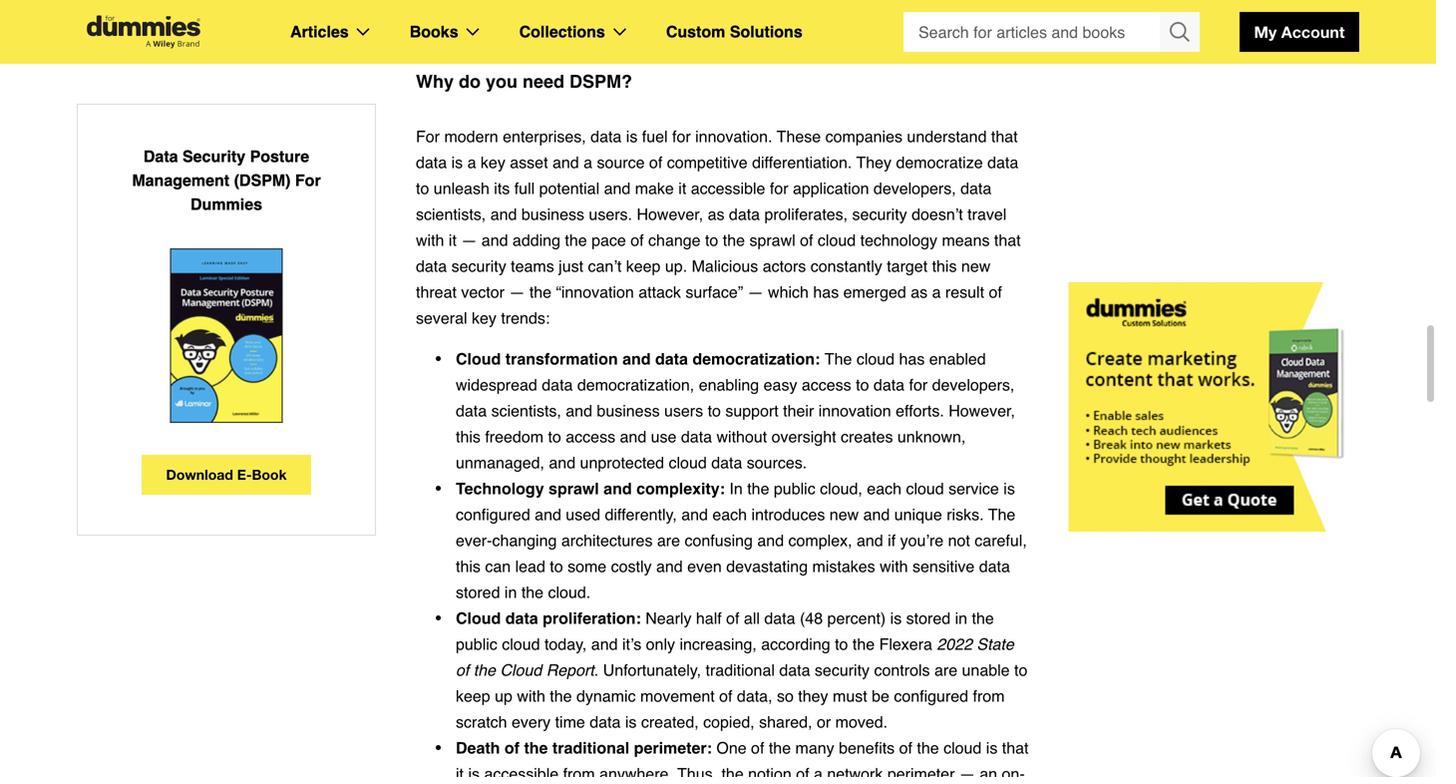 Task type: describe. For each thing, give the bounding box(es) containing it.
0 vertical spatial key
[[481, 153, 506, 172]]

of inside nearly half of all data (48 percent) is stored in the public cloud today, and it's only increasing, according to the flexera
[[726, 609, 740, 627]]

this inside the in the public cloud, each cloud service is configured and used differently, and each introduces new and unique risks. the ever-changing architectures are confusing and complex, and if you're not careful, this can lead to some costly and even devastating mistakes with sensitive data stored in the cloud.
[[456, 557, 481, 576]]

this inside the cloud has enabled widespread data democratization, enabling easy access to data for developers, data scientists, and business users to support their innovation efforts. however, this freedom to access and use data without oversight creates unknown, unmanaged, and unprotected cloud data sources.
[[456, 427, 481, 446]]

1 horizontal spatial access
[[802, 376, 852, 394]]

they
[[798, 687, 829, 705]]

of down every
[[505, 739, 520, 757]]

unfortunately,
[[603, 661, 701, 679]]

death
[[456, 739, 500, 757]]

flexera
[[879, 635, 933, 653]]

cloud.
[[548, 583, 591, 602]]

full
[[514, 179, 535, 198]]

open collections list image
[[613, 28, 626, 36]]

business inside the cloud has enabled widespread data democratization, enabling easy access to data for developers, data scientists, and business users to support their innovation efforts. however, this freedom to access and use data without oversight creates unknown, unmanaged, and unprotected cloud data sources.
[[597, 402, 660, 420]]

and down complexity:
[[682, 505, 708, 524]]

has inside the cloud has enabled widespread data democratization, enabling easy access to data for developers, data scientists, and business users to support their innovation efforts. however, this freedom to access and use data without oversight creates unknown, unmanaged, and unprotected cloud data sources.
[[899, 350, 925, 368]]

developers, inside for modern enterprises, data is fuel for innovation. these companies understand that data is a key asset and a source of competitive differentiation. they democratize data to unleash its full potential and make it accessible for application developers, data scientists, and business users. however, as data proliferates, security doesn't travel with it — and adding the pace of change to the sprawl of cloud technology means that data security teams just can't keep up. malicious actors constantly target this new threat vector — the "innovation attack surface" — which has emerged as a result of several key trends:
[[874, 179, 956, 198]]

the up "notion"
[[769, 739, 791, 757]]

of inside 2022 state of the cloud report
[[456, 661, 469, 679]]

and inside nearly half of all data (48 percent) is stored in the public cloud today, and it's only increasing, according to the flexera
[[591, 635, 618, 653]]

risks.
[[947, 505, 984, 524]]

the right in
[[747, 479, 770, 498]]

every
[[512, 713, 551, 731]]

keep inside for modern enterprises, data is fuel for innovation. these companies understand that data is a key asset and a source of competitive differentiation. they democratize data to unleash its full potential and make it accessible for application developers, data scientists, and business users. however, as data proliferates, security doesn't travel with it — and adding the pace of change to the sprawl of cloud technology means that data security teams just can't keep up. malicious actors constantly target this new threat vector — the "innovation attack surface" — which has emerged as a result of several key trends:
[[626, 257, 661, 275]]

be
[[872, 687, 890, 705]]

service
[[949, 479, 999, 498]]

not
[[948, 531, 971, 550]]

to inside the in the public cloud, each cloud service is configured and used differently, and each introduces new and unique risks. the ever-changing architectures are confusing and complex, and if you're not careful, this can lead to some costly and even devastating mistakes with sensitive data stored in the cloud.
[[550, 557, 563, 576]]

and up the 'technology sprawl and complexity:' at the bottom of the page
[[549, 453, 576, 472]]

cloud transformation and data democratization:
[[456, 350, 825, 368]]

the cloud has enabled widespread data democratization, enabling easy access to data for developers, data scientists, and business users to support their innovation efforts. however, this freedom to access and use data without oversight creates unknown, unmanaged, and unprotected cloud data sources.
[[456, 350, 1015, 472]]

thus,
[[678, 765, 717, 777]]

(48
[[800, 609, 823, 627]]

book
[[252, 466, 287, 483]]

of right result
[[989, 283, 1002, 301]]

the up malicious
[[723, 231, 745, 249]]

sprawl inside for modern enterprises, data is fuel for innovation. these companies understand that data is a key asset and a source of competitive differentiation. they democratize data to unleash its full potential and make it accessible for application developers, data scientists, and business users. however, as data proliferates, security doesn't travel with it — and adding the pace of change to the sprawl of cloud technology means that data security teams just can't keep up. malicious actors constantly target this new threat vector — the "innovation attack surface" — which has emerged as a result of several key trends:
[[750, 231, 796, 249]]

for inside data security posture management (dspm) for dummies
[[295, 171, 321, 190]]

2022 state of the cloud report
[[456, 635, 1014, 679]]

the down percent)
[[853, 635, 875, 653]]

— left which
[[748, 283, 764, 301]]

up
[[495, 687, 513, 705]]

attack
[[639, 283, 681, 301]]

public inside the in the public cloud, each cloud service is configured and used differently, and each introduces new and unique risks. the ever-changing architectures are confusing and complex, and if you're not careful, this can lead to some costly and even devastating mistakes with sensitive data stored in the cloud.
[[774, 479, 816, 498]]

result
[[946, 283, 985, 301]]

of right the pace
[[631, 231, 644, 249]]

the up state
[[972, 609, 994, 627]]

for inside the cloud has enabled widespread data democratization, enabling easy access to data for developers, data scientists, and business users to support their innovation efforts. however, this freedom to access and use data without oversight creates unknown, unmanaged, and unprotected cloud data sources.
[[909, 376, 928, 394]]

constantly
[[811, 257, 883, 275]]

today,
[[545, 635, 587, 653]]

are inside . unfortunately, traditional data security controls are unable to keep up with the dynamic movement of data, so they must be configured from scratch every time data is created, copied, shared, or moved.
[[935, 661, 958, 679]]

close this dialog image
[[1407, 696, 1427, 716]]

pace
[[592, 231, 626, 249]]

to down enabling
[[708, 402, 721, 420]]

download
[[166, 466, 233, 483]]

modern
[[444, 127, 498, 146]]

transformation
[[506, 350, 618, 368]]

however, inside the cloud has enabled widespread data democratization, enabling easy access to data for developers, data scientists, and business users to support their innovation efforts. however, this freedom to access and use data without oversight creates unknown, unmanaged, and unprotected cloud data sources.
[[949, 402, 1015, 420]]

books
[[410, 22, 458, 41]]

scratch
[[456, 713, 507, 731]]

created,
[[641, 713, 699, 731]]

and up unprotected
[[620, 427, 647, 446]]

is inside . unfortunately, traditional data security controls are unable to keep up with the dynamic movement of data, so they must be configured from scratch every time data is created, copied, shared, or moved.
[[625, 713, 637, 731]]

the down teams
[[530, 283, 552, 301]]

keep inside . unfortunately, traditional data security controls are unable to keep up with the dynamic movement of data, so they must be configured from scratch every time data is created, copied, shared, or moved.
[[456, 687, 491, 705]]

open book categories image
[[466, 28, 479, 36]]

cloud for the cloud has enabled widespread data democratization, enabling easy access to data for developers, data scientists, and business users to support their innovation efforts. however, this freedom to access and use data without oversight creates unknown, unmanaged, and unprotected cloud data sources.
[[456, 350, 501, 368]]

without
[[717, 427, 767, 446]]

of up "notion"
[[751, 739, 765, 757]]

custom solutions link
[[666, 19, 803, 45]]

1 vertical spatial that
[[995, 231, 1021, 249]]

is left fuel
[[626, 127, 638, 146]]

nearly
[[646, 609, 692, 627]]

new inside for modern enterprises, data is fuel for innovation. these companies understand that data is a key asset and a source of competitive differentiation. they democratize data to unleash its full potential and make it accessible for application developers, data scientists, and business users. however, as data proliferates, security doesn't travel with it — and adding the pace of change to the sprawl of cloud technology means that data security teams just can't keep up. malicious actors constantly target this new threat vector — the "innovation attack surface" — which has emerged as a result of several key trends:
[[962, 257, 991, 275]]

they
[[857, 153, 892, 172]]

fuel
[[642, 127, 668, 146]]

support
[[726, 402, 779, 420]]

and up democratization,
[[623, 350, 651, 368]]

changing
[[492, 531, 557, 550]]

users.
[[589, 205, 632, 223]]

and down its
[[491, 205, 517, 223]]

unknown,
[[898, 427, 966, 446]]

new inside the in the public cloud, each cloud service is configured and used differently, and each introduces new and unique risks. the ever-changing architectures are confusing and complex, and if you're not careful, this can lead to some costly and even devastating mistakes with sensitive data stored in the cloud.
[[830, 505, 859, 524]]

enabled
[[930, 350, 986, 368]]

copied,
[[703, 713, 755, 731]]

proliferation:
[[543, 609, 641, 627]]

of down proliferates,
[[800, 231, 814, 249]]

architectures
[[561, 531, 653, 550]]

perimeter
[[888, 765, 955, 777]]

why do you need dspm?
[[416, 71, 632, 92]]

a left result
[[932, 283, 941, 301]]

my account
[[1254, 22, 1345, 41]]

network
[[827, 765, 883, 777]]

the up just
[[565, 231, 587, 249]]

application
[[793, 179, 869, 198]]

introduces
[[752, 505, 825, 524]]

is up an
[[986, 739, 998, 757]]

technology
[[456, 479, 544, 498]]

some
[[568, 557, 607, 576]]

configured inside the in the public cloud, each cloud service is configured and used differently, and each introduces new and unique risks. the ever-changing architectures are confusing and complex, and if you're not careful, this can lead to some costly and even devastating mistakes with sensitive data stored in the cloud.
[[456, 505, 530, 524]]

the down one
[[722, 765, 744, 777]]

scientists, inside the cloud has enabled widespread data democratization, enabling easy access to data for developers, data scientists, and business users to support their innovation efforts. however, this freedom to access and use data without oversight creates unknown, unmanaged, and unprotected cloud data sources.
[[491, 402, 561, 420]]

teams
[[511, 257, 554, 275]]

cloud up innovation
[[857, 350, 895, 368]]

used
[[566, 505, 601, 524]]

movement
[[640, 687, 715, 705]]

and up 'potential'
[[553, 153, 579, 172]]

proliferates,
[[765, 205, 848, 223]]

unprotected
[[580, 453, 664, 472]]

collections
[[519, 22, 605, 41]]

data inside nearly half of all data (48 percent) is stored in the public cloud today, and it's only increasing, according to the flexera
[[765, 609, 796, 627]]

1 vertical spatial it
[[449, 231, 457, 249]]

custom
[[666, 22, 726, 41]]

why
[[416, 71, 454, 92]]

0 horizontal spatial for
[[672, 127, 691, 146]]

and left adding
[[482, 231, 508, 249]]

that inside one of the many benefits of the cloud is that it is accessible from anywhere. thus, the notion of a network perimeter — an on
[[1002, 739, 1029, 757]]

of inside . unfortunately, traditional data security controls are unable to keep up with the dynamic movement of data, so they must be configured from scratch every time data is created, copied, shared, or moved.
[[719, 687, 733, 705]]

business inside for modern enterprises, data is fuel for innovation. these companies understand that data is a key asset and a source of competitive differentiation. they democratize data to unleash its full potential and make it accessible for application developers, data scientists, and business users. however, as data proliferates, security doesn't travel with it — and adding the pace of change to the sprawl of cloud technology means that data security teams just can't keep up. malicious actors constantly target this new threat vector — the "innovation attack surface" — which has emerged as a result of several key trends:
[[522, 205, 585, 223]]

according
[[761, 635, 831, 653]]

1 vertical spatial sprawl
[[549, 479, 599, 498]]

to right freedom
[[548, 427, 561, 446]]

accessible inside one of the many benefits of the cloud is that it is accessible from anywhere. thus, the notion of a network perimeter — an on
[[484, 765, 559, 777]]

1 vertical spatial each
[[713, 505, 747, 524]]

democratization:
[[693, 350, 820, 368]]

is down "death"
[[468, 765, 480, 777]]

a inside one of the many benefits of the cloud is that it is accessible from anywhere. thus, the notion of a network perimeter — an on
[[814, 765, 823, 777]]

traditional inside . unfortunately, traditional data security controls are unable to keep up with the dynamic movement of data, so they must be configured from scratch every time data is created, copied, shared, or moved.
[[706, 661, 775, 679]]

of down fuel
[[649, 153, 663, 172]]

1 vertical spatial for
[[770, 179, 789, 198]]

to up innovation
[[856, 376, 869, 394]]

nearly half of all data (48 percent) is stored in the public cloud today, and it's only increasing, according to the flexera
[[456, 609, 994, 653]]

competitive
[[667, 153, 748, 172]]

controls
[[874, 661, 930, 679]]

stored inside nearly half of all data (48 percent) is stored in the public cloud today, and it's only increasing, according to the flexera
[[906, 609, 951, 627]]

0 vertical spatial that
[[992, 127, 1018, 146]]

the down lead
[[522, 583, 544, 602]]

with inside for modern enterprises, data is fuel for innovation. these companies understand that data is a key asset and a source of competitive differentiation. they democratize data to unleash its full potential and make it accessible for application developers, data scientists, and business users. however, as data proliferates, security doesn't travel with it — and adding the pace of change to the sprawl of cloud technology means that data security teams just can't keep up. malicious actors constantly target this new threat vector — the "innovation attack surface" — which has emerged as a result of several key trends:
[[416, 231, 444, 249]]

malicious
[[692, 257, 758, 275]]

of up perimeter
[[899, 739, 913, 757]]

one
[[717, 739, 747, 757]]

you're
[[900, 531, 944, 550]]

— up trends:
[[509, 283, 525, 301]]

and left "even"
[[656, 557, 683, 576]]

account
[[1282, 22, 1345, 41]]

in the public cloud, each cloud service is configured and used differently, and each introduces new and unique risks. the ever-changing architectures are confusing and complex, and if you're not careful, this can lead to some costly and even devastating mistakes with sensitive data stored in the cloud.
[[456, 479, 1027, 602]]

a up 'potential'
[[584, 153, 593, 172]]

from inside one of the many benefits of the cloud is that it is accessible from anywhere. thus, the notion of a network perimeter — an on
[[563, 765, 595, 777]]

articles
[[290, 22, 349, 41]]

shared,
[[759, 713, 813, 731]]

differently,
[[605, 505, 677, 524]]

asset
[[510, 153, 548, 172]]

is up unleash
[[451, 153, 463, 172]]

efforts.
[[896, 402, 944, 420]]

innovation.
[[695, 127, 773, 146]]

do
[[459, 71, 481, 92]]

a down modern
[[467, 153, 476, 172]]

creates
[[841, 427, 893, 446]]

security
[[183, 147, 246, 166]]

its
[[494, 179, 510, 198]]

it inside one of the many benefits of the cloud is that it is accessible from anywhere. thus, the notion of a network perimeter — an on
[[456, 765, 464, 777]]

Search for articles and books text field
[[904, 12, 1162, 52]]

threat
[[416, 283, 457, 301]]

0 vertical spatial security
[[852, 205, 907, 223]]

the down every
[[524, 739, 548, 757]]

configured inside . unfortunately, traditional data security controls are unable to keep up with the dynamic movement of data, so they must be configured from scratch every time data is created, copied, shared, or moved.
[[894, 687, 969, 705]]

users
[[664, 402, 703, 420]]

— down unleash
[[461, 231, 477, 249]]

and down unprotected
[[604, 479, 632, 498]]

if
[[888, 531, 896, 550]]

dynamic
[[577, 687, 636, 705]]

careful,
[[975, 531, 1027, 550]]



Task type: locate. For each thing, give the bounding box(es) containing it.
is inside the in the public cloud, each cloud service is configured and used differently, and each introduces new and unique risks. the ever-changing architectures are confusing and complex, and if you're not careful, this can lead to some costly and even devastating mistakes with sensitive data stored in the cloud.
[[1004, 479, 1015, 498]]

and left the if
[[857, 531, 884, 550]]

cloud up widespread
[[456, 350, 501, 368]]

half
[[696, 609, 722, 627]]

for down differentiation.
[[770, 179, 789, 198]]

as down competitive
[[708, 205, 725, 223]]

stored up flexera
[[906, 609, 951, 627]]

and
[[553, 153, 579, 172], [604, 179, 631, 198], [491, 205, 517, 223], [482, 231, 508, 249], [623, 350, 651, 368], [566, 402, 593, 420], [620, 427, 647, 446], [549, 453, 576, 472], [604, 479, 632, 498], [535, 505, 562, 524], [682, 505, 708, 524], [863, 505, 890, 524], [758, 531, 784, 550], [857, 531, 884, 550], [656, 557, 683, 576], [591, 635, 618, 653]]

data,
[[737, 687, 773, 705]]

data inside the in the public cloud, each cloud service is configured and used differently, and each introduces new and unique risks. the ever-changing architectures are confusing and complex, and if you're not careful, this can lead to some costly and even devastating mistakes with sensitive data stored in the cloud.
[[979, 557, 1010, 576]]

1 horizontal spatial the
[[988, 505, 1016, 524]]

are inside the in the public cloud, each cloud service is configured and used differently, and each introduces new and unique risks. the ever-changing architectures are confusing and complex, and if you're not careful, this can lead to some costly and even devastating mistakes with sensitive data stored in the cloud.
[[657, 531, 680, 550]]

the up innovation
[[825, 350, 852, 368]]

1 vertical spatial in
[[955, 609, 968, 627]]

0 horizontal spatial are
[[657, 531, 680, 550]]

accessible down competitive
[[691, 179, 766, 198]]

from inside . unfortunately, traditional data security controls are unable to keep up with the dynamic movement of data, so they must be configured from scratch every time data is created, copied, shared, or moved.
[[973, 687, 1005, 705]]

"innovation
[[556, 283, 634, 301]]

moved.
[[836, 713, 888, 731]]

0 vertical spatial as
[[708, 205, 725, 223]]

configured down technology
[[456, 505, 530, 524]]

innovation
[[819, 402, 892, 420]]

0 vertical spatial business
[[522, 205, 585, 223]]

cloud up constantly
[[818, 231, 856, 249]]

0 vertical spatial it
[[679, 179, 687, 198]]

0 horizontal spatial access
[[566, 427, 616, 446]]

new
[[962, 257, 991, 275], [830, 505, 859, 524]]

2 vertical spatial that
[[1002, 739, 1029, 757]]

0 horizontal spatial each
[[713, 505, 747, 524]]

0 horizontal spatial stored
[[456, 583, 500, 602]]

0 vertical spatial the
[[825, 350, 852, 368]]

to down percent)
[[835, 635, 848, 653]]

sprawl up used
[[549, 479, 599, 498]]

are
[[657, 531, 680, 550], [935, 661, 958, 679]]

of up scratch
[[456, 661, 469, 679]]

of down many
[[796, 765, 810, 777]]

—
[[461, 231, 477, 249], [509, 283, 525, 301], [748, 283, 764, 301], [960, 765, 975, 777]]

business down democratization,
[[597, 402, 660, 420]]

1 vertical spatial traditional
[[553, 739, 630, 757]]

1 horizontal spatial accessible
[[691, 179, 766, 198]]

1 vertical spatial has
[[899, 350, 925, 368]]

the inside the in the public cloud, each cloud service is configured and used differently, and each introduces new and unique risks. the ever-changing architectures are confusing and complex, and if you're not careful, this can lead to some costly and even devastating mistakes with sensitive data stored in the cloud.
[[988, 505, 1016, 524]]

of
[[649, 153, 663, 172], [631, 231, 644, 249], [800, 231, 814, 249], [989, 283, 1002, 301], [726, 609, 740, 627], [456, 661, 469, 679], [719, 687, 733, 705], [505, 739, 520, 757], [751, 739, 765, 757], [899, 739, 913, 757], [796, 765, 810, 777]]

cloud down cloud data proliferation:
[[502, 635, 540, 653]]

and up changing
[[535, 505, 562, 524]]

in inside the in the public cloud, each cloud service is configured and used differently, and each introduces new and unique risks. the ever-changing architectures are confusing and complex, and if you're not careful, this can lead to some costly and even devastating mistakes with sensitive data stored in the cloud.
[[505, 583, 517, 602]]

1 horizontal spatial in
[[955, 609, 968, 627]]

each down in
[[713, 505, 747, 524]]

0 horizontal spatial new
[[830, 505, 859, 524]]

cloud,
[[820, 479, 863, 498]]

security up the must
[[815, 661, 870, 679]]

notion
[[748, 765, 792, 777]]

1 horizontal spatial keep
[[626, 257, 661, 275]]

1 horizontal spatial with
[[517, 687, 546, 705]]

0 horizontal spatial in
[[505, 583, 517, 602]]

1 horizontal spatial traditional
[[706, 661, 775, 679]]

in
[[730, 479, 743, 498]]

(dspm)
[[234, 171, 291, 190]]

1 horizontal spatial new
[[962, 257, 991, 275]]

freedom
[[485, 427, 544, 446]]

0 vertical spatial has
[[813, 283, 839, 301]]

1 horizontal spatial each
[[867, 479, 902, 498]]

understand
[[907, 127, 987, 146]]

1 horizontal spatial for
[[770, 179, 789, 198]]

1 vertical spatial accessible
[[484, 765, 559, 777]]

the inside the cloud has enabled widespread data democratization, enabling easy access to data for developers, data scientists, and business users to support their innovation efforts. however, this freedom to access and use data without oversight creates unknown, unmanaged, and unprotected cloud data sources.
[[825, 350, 852, 368]]

with inside the in the public cloud, each cloud service is configured and used differently, and each introduces new and unique risks. the ever-changing architectures are confusing and complex, and if you're not careful, this can lead to some costly and even devastating mistakes with sensitive data stored in the cloud.
[[880, 557, 908, 576]]

the inside . unfortunately, traditional data security controls are unable to keep up with the dynamic movement of data, so they must be configured from scratch every time data is created, copied, shared, or moved.
[[550, 687, 572, 705]]

source
[[597, 153, 645, 172]]

as down target
[[911, 283, 928, 301]]

easy
[[764, 376, 798, 394]]

is down dynamic
[[625, 713, 637, 731]]

0 vertical spatial traditional
[[706, 661, 775, 679]]

travel
[[968, 205, 1007, 223]]

as
[[708, 205, 725, 223], [911, 283, 928, 301]]

access
[[802, 376, 852, 394], [566, 427, 616, 446]]

perimeter:
[[634, 739, 712, 757]]

public up up
[[456, 635, 498, 653]]

new down cloud,
[[830, 505, 859, 524]]

0 horizontal spatial keep
[[456, 687, 491, 705]]

0 vertical spatial access
[[802, 376, 852, 394]]

1 horizontal spatial public
[[774, 479, 816, 498]]

only
[[646, 635, 675, 653]]

configured
[[456, 505, 530, 524], [894, 687, 969, 705]]

public inside nearly half of all data (48 percent) is stored in the public cloud today, and it's only increasing, according to the flexera
[[456, 635, 498, 653]]

make
[[635, 179, 674, 198]]

with inside . unfortunately, traditional data security controls are unable to keep up with the dynamic movement of data, so they must be configured from scratch every time data is created, copied, shared, or moved.
[[517, 687, 546, 705]]

you
[[486, 71, 518, 92]]

the up perimeter
[[917, 739, 939, 757]]

2 vertical spatial with
[[517, 687, 546, 705]]

to inside nearly half of all data (48 percent) is stored in the public cloud today, and it's only increasing, according to the flexera
[[835, 635, 848, 653]]

1 horizontal spatial has
[[899, 350, 925, 368]]

1 horizontal spatial from
[[973, 687, 1005, 705]]

a down many
[[814, 765, 823, 777]]

advertisement element
[[1069, 282, 1368, 532]]

security up technology
[[852, 205, 907, 223]]

even
[[687, 557, 722, 576]]

2 vertical spatial this
[[456, 557, 481, 576]]

0 vertical spatial public
[[774, 479, 816, 498]]

it down unleash
[[449, 231, 457, 249]]

0 horizontal spatial accessible
[[484, 765, 559, 777]]

access up unprotected
[[566, 427, 616, 446]]

and up the if
[[863, 505, 890, 524]]

scientists, inside for modern enterprises, data is fuel for innovation. these companies understand that data is a key asset and a source of competitive differentiation. they democratize data to unleash its full potential and make it accessible for application developers, data scientists, and business users. however, as data proliferates, security doesn't travel with it — and adding the pace of change to the sprawl of cloud technology means that data security teams just can't keep up. malicious actors constantly target this new threat vector — the "innovation attack surface" — which has emerged as a result of several key trends:
[[416, 205, 486, 223]]

has inside for modern enterprises, data is fuel for innovation. these companies understand that data is a key asset and a source of competitive differentiation. they democratize data to unleash its full potential and make it accessible for application developers, data scientists, and business users. however, as data proliferates, security doesn't travel with it — and adding the pace of change to the sprawl of cloud technology means that data security teams just can't keep up. malicious actors constantly target this new threat vector — the "innovation attack surface" — which has emerged as a result of several key trends:
[[813, 283, 839, 301]]

democratize
[[896, 153, 983, 172]]

and down source
[[604, 179, 631, 198]]

scientists, down unleash
[[416, 205, 486, 223]]

is inside nearly half of all data (48 percent) is stored in the public cloud today, and it's only increasing, according to the flexera
[[891, 609, 902, 627]]

developers, up doesn't
[[874, 179, 956, 198]]

however, up the unknown,
[[949, 402, 1015, 420]]

solutions
[[730, 22, 803, 41]]

0 horizontal spatial traditional
[[553, 739, 630, 757]]

cloud inside the in the public cloud, each cloud service is configured and used differently, and each introduces new and unique risks. the ever-changing architectures are confusing and complex, and if you're not careful, this can lead to some costly and even devastating mistakes with sensitive data stored in the cloud.
[[906, 479, 944, 498]]

or
[[817, 713, 831, 731]]

that down travel
[[995, 231, 1021, 249]]

scientists, up freedom
[[491, 402, 561, 420]]

security
[[852, 205, 907, 223], [451, 257, 506, 275], [815, 661, 870, 679]]

cloud inside nearly half of all data (48 percent) is stored in the public cloud today, and it's only increasing, according to the flexera
[[502, 635, 540, 653]]

lead
[[515, 557, 546, 576]]

from
[[973, 687, 1005, 705], [563, 765, 595, 777]]

with up 'threat'
[[416, 231, 444, 249]]

potential
[[539, 179, 600, 198]]

cloud data proliferation:
[[456, 609, 646, 627]]

cloud up unique
[[906, 479, 944, 498]]

time
[[555, 713, 585, 731]]

cloud inside for modern enterprises, data is fuel for innovation. these companies understand that data is a key asset and a source of competitive differentiation. they democratize data to unleash its full potential and make it accessible for application developers, data scientists, and business users. however, as data proliferates, security doesn't travel with it — and adding the pace of change to the sprawl of cloud technology means that data security teams just can't keep up. malicious actors constantly target this new threat vector — the "innovation attack surface" — which has emerged as a result of several key trends:
[[818, 231, 856, 249]]

that right 'understand'
[[992, 127, 1018, 146]]

benefits
[[839, 739, 895, 757]]

1 vertical spatial keep
[[456, 687, 491, 705]]

0 vertical spatial stored
[[456, 583, 500, 602]]

developers,
[[874, 179, 956, 198], [932, 376, 1015, 394]]

vector
[[461, 283, 505, 301]]

public up introduces
[[774, 479, 816, 498]]

with
[[416, 231, 444, 249], [880, 557, 908, 576], [517, 687, 546, 705]]

devastating
[[727, 557, 808, 576]]

1 horizontal spatial scientists,
[[491, 402, 561, 420]]

1 vertical spatial business
[[597, 402, 660, 420]]

differentiation.
[[752, 153, 852, 172]]

keep
[[626, 257, 661, 275], [456, 687, 491, 705]]

to inside . unfortunately, traditional data security controls are unable to keep up with the dynamic movement of data, so they must be configured from scratch every time data is created, copied, shared, or moved.
[[1015, 661, 1028, 679]]

0 horizontal spatial has
[[813, 283, 839, 301]]

2 vertical spatial cloud
[[500, 661, 542, 679]]

accessible inside for modern enterprises, data is fuel for innovation. these companies understand that data is a key asset and a source of competitive differentiation. they democratize data to unleash its full potential and make it accessible for application developers, data scientists, and business users. however, as data proliferates, security doesn't travel with it — and adding the pace of change to the sprawl of cloud technology means that data security teams just can't keep up. malicious actors constantly target this new threat vector — the "innovation attack surface" — which has emerged as a result of several key trends:
[[691, 179, 766, 198]]

1 horizontal spatial are
[[935, 661, 958, 679]]

1 vertical spatial this
[[456, 427, 481, 446]]

for up the 'efforts.'
[[909, 376, 928, 394]]

2 horizontal spatial for
[[909, 376, 928, 394]]

emerged
[[844, 283, 907, 301]]

1 vertical spatial however,
[[949, 402, 1015, 420]]

2 vertical spatial for
[[909, 376, 928, 394]]

0 vertical spatial for
[[672, 127, 691, 146]]

book image image
[[170, 248, 283, 423]]

for inside for modern enterprises, data is fuel for innovation. these companies understand that data is a key asset and a source of competitive differentiation. they democratize data to unleash its full potential and make it accessible for application developers, data scientists, and business users. however, as data proliferates, security doesn't travel with it — and adding the pace of change to the sprawl of cloud technology means that data security teams just can't keep up. malicious actors constantly target this new threat vector — the "innovation attack surface" — which has emerged as a result of several key trends:
[[416, 127, 440, 146]]

and down transformation
[[566, 402, 593, 420]]

cloud inside one of the many benefits of the cloud is that it is accessible from anywhere. thus, the notion of a network perimeter — an on
[[944, 739, 982, 757]]

their
[[783, 402, 814, 420]]

configured down controls
[[894, 687, 969, 705]]

so
[[777, 687, 794, 705]]

traditional down time
[[553, 739, 630, 757]]

cloud for nearly half of all data (48 percent) is stored in the public cloud today, and it's only increasing, according to the flexera
[[456, 609, 501, 627]]

stored down can
[[456, 583, 500, 602]]

1 vertical spatial public
[[456, 635, 498, 653]]

1 vertical spatial cloud
[[456, 609, 501, 627]]

the inside 2022 state of the cloud report
[[474, 661, 496, 679]]

key up its
[[481, 153, 506, 172]]

0 vertical spatial accessible
[[691, 179, 766, 198]]

to right 'unable'
[[1015, 661, 1028, 679]]

0 vertical spatial keep
[[626, 257, 661, 275]]

0 vertical spatial new
[[962, 257, 991, 275]]

are down '2022'
[[935, 661, 958, 679]]

that
[[992, 127, 1018, 146], [995, 231, 1021, 249], [1002, 739, 1029, 757]]

0 vertical spatial for
[[416, 127, 440, 146]]

0 horizontal spatial public
[[456, 635, 498, 653]]

with down the if
[[880, 557, 908, 576]]

has
[[813, 283, 839, 301], [899, 350, 925, 368]]

this up result
[[932, 257, 957, 275]]

and up devastating
[[758, 531, 784, 550]]

my
[[1254, 22, 1277, 41]]

open article categories image
[[357, 28, 370, 36]]

cloud up complexity:
[[669, 453, 707, 472]]

cloud up an
[[944, 739, 982, 757]]

to up malicious
[[705, 231, 719, 249]]

0 vertical spatial developers,
[[874, 179, 956, 198]]

1 vertical spatial are
[[935, 661, 958, 679]]

to left unleash
[[416, 179, 429, 198]]

business
[[522, 205, 585, 223], [597, 402, 660, 420]]

0 horizontal spatial scientists,
[[416, 205, 486, 223]]

0 vertical spatial each
[[867, 479, 902, 498]]

dspm?
[[570, 71, 632, 92]]

can
[[485, 557, 511, 576]]

is right service
[[1004, 479, 1015, 498]]

of up copied,
[[719, 687, 733, 705]]

accessible down "death"
[[484, 765, 559, 777]]

for right fuel
[[672, 127, 691, 146]]

percent)
[[828, 609, 886, 627]]

each
[[867, 479, 902, 498], [713, 505, 747, 524]]

1 vertical spatial access
[[566, 427, 616, 446]]

1 vertical spatial new
[[830, 505, 859, 524]]

0 vertical spatial sprawl
[[750, 231, 796, 249]]

for
[[672, 127, 691, 146], [770, 179, 789, 198], [909, 376, 928, 394]]

data security posture management (dspm) for dummies
[[132, 147, 321, 213]]

2 vertical spatial security
[[815, 661, 870, 679]]

security up 'vector'
[[451, 257, 506, 275]]

from down 'unable'
[[973, 687, 1005, 705]]

2 horizontal spatial with
[[880, 557, 908, 576]]

0 vertical spatial are
[[657, 531, 680, 550]]

0 horizontal spatial however,
[[637, 205, 703, 223]]

0 vertical spatial from
[[973, 687, 1005, 705]]

and up .
[[591, 635, 618, 653]]

is
[[626, 127, 638, 146], [451, 153, 463, 172], [1004, 479, 1015, 498], [891, 609, 902, 627], [625, 713, 637, 731], [986, 739, 998, 757], [468, 765, 480, 777]]

means
[[942, 231, 990, 249]]

2022
[[937, 635, 973, 653]]

0 vertical spatial this
[[932, 257, 957, 275]]

stored
[[456, 583, 500, 602], [906, 609, 951, 627]]

0 vertical spatial scientists,
[[416, 205, 486, 223]]

— left an
[[960, 765, 975, 777]]

this inside for modern enterprises, data is fuel for innovation. these companies understand that data is a key asset and a source of competitive differentiation. they democratize data to unleash its full potential and make it accessible for application developers, data scientists, and business users. however, as data proliferates, security doesn't travel with it — and adding the pace of change to the sprawl of cloud technology means that data security teams just can't keep up. malicious actors constantly target this new threat vector — the "innovation attack surface" — which has emerged as a result of several key trends:
[[932, 257, 957, 275]]

1 horizontal spatial configured
[[894, 687, 969, 705]]

0 horizontal spatial configured
[[456, 505, 530, 524]]

. unfortunately, traditional data security controls are unable to keep up with the dynamic movement of data, so they must be configured from scratch every time data is created, copied, shared, or moved.
[[456, 661, 1028, 731]]

download e-book link
[[142, 455, 311, 495]]

— inside one of the many benefits of the cloud is that it is accessible from anywhere. thus, the notion of a network perimeter — an on
[[960, 765, 975, 777]]

technology sprawl and complexity:
[[456, 479, 730, 498]]

for down "posture"
[[295, 171, 321, 190]]

logo image
[[77, 15, 210, 48]]

download e-book
[[166, 466, 287, 483]]

0 vertical spatial in
[[505, 583, 517, 602]]

this
[[932, 257, 957, 275], [456, 427, 481, 446], [456, 557, 481, 576]]

0 vertical spatial with
[[416, 231, 444, 249]]

2 vertical spatial it
[[456, 765, 464, 777]]

developers, inside the cloud has enabled widespread data democratization, enabling easy access to data for developers, data scientists, and business users to support their innovation efforts. however, this freedom to access and use data without oversight creates unknown, unmanaged, and unprotected cloud data sources.
[[932, 376, 1015, 394]]

surface"
[[686, 283, 743, 301]]

data
[[591, 127, 622, 146], [416, 153, 447, 172], [988, 153, 1019, 172], [961, 179, 992, 198], [729, 205, 760, 223], [416, 257, 447, 275], [655, 350, 688, 368], [542, 376, 573, 394], [874, 376, 905, 394], [456, 402, 487, 420], [681, 427, 712, 446], [711, 453, 743, 472], [979, 557, 1010, 576], [506, 609, 538, 627], [765, 609, 796, 627], [779, 661, 811, 679], [590, 713, 621, 731]]

cloud down can
[[456, 609, 501, 627]]

0 horizontal spatial from
[[563, 765, 595, 777]]

mistakes
[[813, 557, 876, 576]]

stored inside the in the public cloud, each cloud service is configured and used differently, and each introduces new and unique risks. the ever-changing architectures are confusing and complex, and if you're not careful, this can lead to some costly and even devastating mistakes with sensitive data stored in the cloud.
[[456, 583, 500, 602]]

1 vertical spatial developers,
[[932, 376, 1015, 394]]

actors
[[763, 257, 806, 275]]

1 vertical spatial configured
[[894, 687, 969, 705]]

anywhere.
[[600, 765, 673, 777]]

adding
[[513, 231, 561, 249]]

public
[[774, 479, 816, 498], [456, 635, 498, 653]]

however, inside for modern enterprises, data is fuel for innovation. these companies understand that data is a key asset and a source of competitive differentiation. they democratize data to unleash its full potential and make it accessible for application developers, data scientists, and business users. however, as data proliferates, security doesn't travel with it — and adding the pace of change to the sprawl of cloud technology means that data security teams just can't keep up. malicious actors constantly target this new threat vector — the "innovation attack surface" — which has emerged as a result of several key trends:
[[637, 205, 703, 223]]

is up flexera
[[891, 609, 902, 627]]

0 horizontal spatial business
[[522, 205, 585, 223]]

1 vertical spatial as
[[911, 283, 928, 301]]

0 horizontal spatial for
[[295, 171, 321, 190]]

1 horizontal spatial as
[[911, 283, 928, 301]]

security inside . unfortunately, traditional data security controls are unable to keep up with the dynamic movement of data, so they must be configured from scratch every time data is created, copied, shared, or moved.
[[815, 661, 870, 679]]

1 vertical spatial security
[[451, 257, 506, 275]]

developers, down enabled
[[932, 376, 1015, 394]]

unmanaged,
[[456, 453, 545, 472]]

1 vertical spatial with
[[880, 557, 908, 576]]

cloud inside 2022 state of the cloud report
[[500, 661, 542, 679]]

in inside nearly half of all data (48 percent) is stored in the public cloud today, and it's only increasing, according to the flexera
[[955, 609, 968, 627]]

new down 'means'
[[962, 257, 991, 275]]

0 horizontal spatial with
[[416, 231, 444, 249]]

the
[[825, 350, 852, 368], [988, 505, 1016, 524]]

that down 'unable'
[[1002, 739, 1029, 757]]

1 vertical spatial for
[[295, 171, 321, 190]]

1 horizontal spatial for
[[416, 127, 440, 146]]

.
[[594, 661, 599, 679]]

can't
[[588, 257, 622, 275]]

traditional
[[706, 661, 775, 679], [553, 739, 630, 757]]

are down differently,
[[657, 531, 680, 550]]

1 vertical spatial key
[[472, 309, 497, 327]]

confusing
[[685, 531, 753, 550]]

democratization,
[[577, 376, 695, 394]]

group
[[904, 12, 1200, 52]]

1 horizontal spatial business
[[597, 402, 660, 420]]

1 vertical spatial the
[[988, 505, 1016, 524]]

with up every
[[517, 687, 546, 705]]

1 horizontal spatial sprawl
[[750, 231, 796, 249]]

0 vertical spatial cloud
[[456, 350, 501, 368]]

doesn't
[[912, 205, 963, 223]]

keep up scratch
[[456, 687, 491, 705]]

0 horizontal spatial sprawl
[[549, 479, 599, 498]]



Task type: vqa. For each thing, say whether or not it's contained in the screenshot.
might
no



